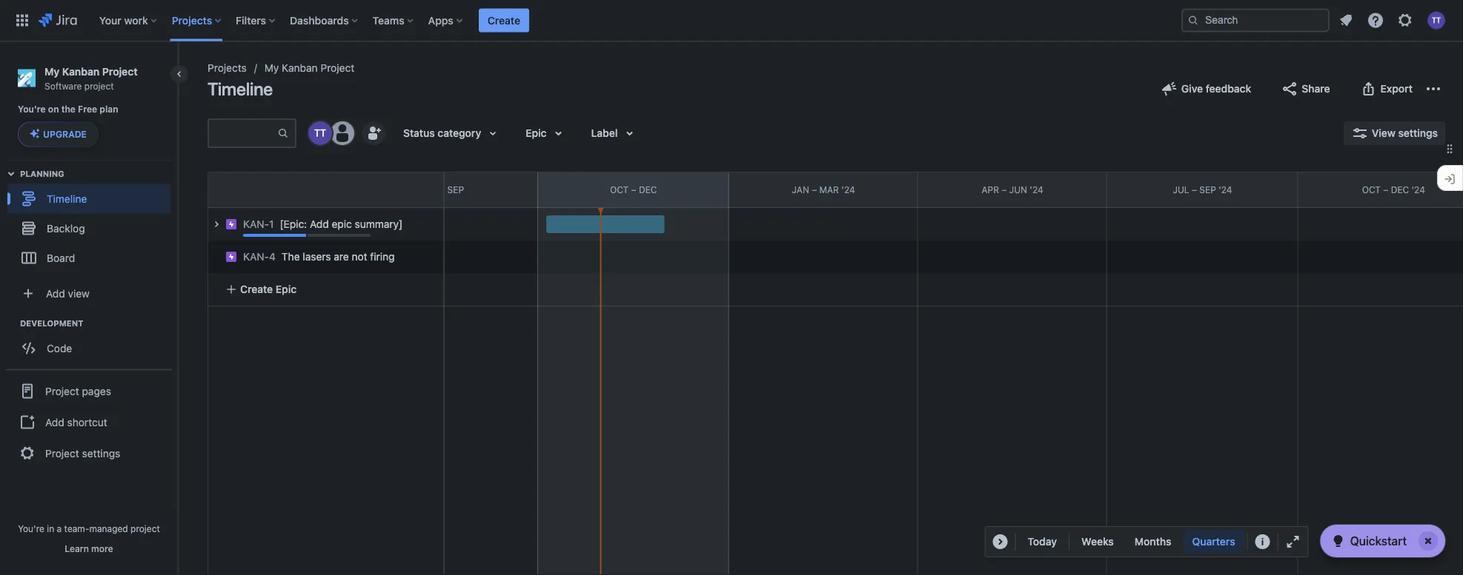 Task type: describe. For each thing, give the bounding box(es) containing it.
oct – dec
[[610, 185, 657, 195]]

managed
[[89, 524, 128, 534]]

project down add shortcut
[[45, 448, 79, 460]]

kanban for my kanban project
[[282, 62, 318, 74]]

your work button
[[95, 9, 163, 32]]

'24 for jan – mar '24
[[841, 185, 855, 195]]

quarters button
[[1183, 531, 1244, 554]]

view settings button
[[1344, 122, 1445, 145]]

category
[[438, 127, 481, 139]]

project pages link
[[6, 375, 172, 408]]

mar
[[819, 185, 839, 195]]

notifications image
[[1337, 11, 1355, 29]]

backlog
[[47, 222, 85, 235]]

upgrade button
[[19, 123, 98, 146]]

kan- for 1
[[243, 218, 269, 231]]

project pages
[[45, 385, 111, 398]]

months
[[1135, 536, 1171, 548]]

my for my kanban project
[[264, 62, 279, 74]]

oct for oct – dec
[[610, 185, 629, 195]]

primary element
[[9, 0, 1181, 41]]

– for apr – jun '24
[[1002, 185, 1007, 195]]

settings image
[[1396, 11, 1414, 29]]

epic image for kan-4 the lasers are not firing
[[225, 251, 237, 263]]

my kanban project link
[[264, 59, 354, 77]]

summary]
[[355, 218, 403, 231]]

add for add shortcut
[[45, 416, 64, 429]]

– for jul – sep '24
[[1192, 185, 1197, 195]]

kan-1 [epic: add epic summary]
[[243, 218, 403, 231]]

– for jan – mar '24
[[812, 185, 817, 195]]

enter full screen image
[[1284, 534, 1302, 551]]

feedback
[[1206, 83, 1251, 95]]

unassigned image
[[331, 122, 354, 145]]

today button
[[1019, 531, 1066, 554]]

work
[[124, 14, 148, 26]]

epic
[[332, 218, 352, 231]]

create epic
[[240, 283, 297, 296]]

create for create
[[488, 14, 520, 26]]

board
[[47, 252, 75, 264]]

status category button
[[394, 122, 511, 145]]

kan-1 link
[[243, 217, 274, 232]]

kan-4 the lasers are not firing
[[243, 251, 395, 263]]

sep for jul – sep
[[447, 185, 464, 195]]

planning group
[[7, 168, 177, 277]]

code link
[[7, 334, 170, 363]]

software
[[44, 81, 82, 91]]

status
[[403, 127, 435, 139]]

oct – dec '24
[[1362, 185, 1425, 195]]

in
[[47, 524, 54, 534]]

kan- for 4
[[243, 251, 269, 263]]

add for add view
[[46, 288, 65, 300]]

teams
[[373, 14, 404, 26]]

dashboards
[[290, 14, 349, 26]]

– for jul – sep
[[440, 185, 445, 195]]

you're in a team-managed project
[[18, 524, 160, 534]]

your
[[99, 14, 121, 26]]

timeline inside 'planning' group
[[47, 193, 87, 205]]

share
[[1302, 83, 1330, 95]]

development group
[[7, 317, 177, 368]]

team-
[[64, 524, 89, 534]]

you're on the free plan
[[18, 104, 118, 115]]

filters button
[[231, 9, 281, 32]]

more
[[91, 544, 113, 554]]

jul – sep
[[421, 185, 464, 195]]

– for oct – dec '24
[[1383, 185, 1388, 195]]

dec for oct – dec
[[639, 185, 657, 195]]

view settings image
[[1351, 125, 1369, 142]]

project settings
[[45, 448, 120, 460]]

dec for oct – dec '24
[[1391, 185, 1409, 195]]

Search timeline text field
[[209, 120, 277, 147]]

development image
[[2, 315, 20, 332]]

label
[[591, 127, 618, 139]]

on
[[48, 104, 59, 115]]

add inside cell
[[310, 218, 329, 231]]

your work
[[99, 14, 148, 26]]

upgrade
[[43, 129, 87, 140]]

learn more
[[65, 544, 113, 554]]

kanban for my kanban project software project
[[62, 65, 99, 77]]

oct for oct – dec '24
[[1362, 185, 1381, 195]]

add view button
[[9, 279, 169, 309]]

'24 for jul – sep '24
[[1219, 185, 1232, 195]]

dashboards button
[[285, 9, 364, 32]]

1 horizontal spatial timeline
[[208, 79, 273, 99]]

my for my kanban project software project
[[44, 65, 59, 77]]

'24 for apr – jun '24
[[1030, 185, 1043, 195]]

show child issues image
[[208, 216, 225, 233]]

group containing project pages
[[6, 369, 172, 475]]

you're for you're in a team-managed project
[[18, 524, 44, 534]]

project inside my kanban project software project
[[84, 81, 114, 91]]

add shortcut
[[45, 416, 107, 429]]

cell inside timeline grid
[[208, 208, 443, 241]]

pages
[[82, 385, 111, 398]]

teams button
[[368, 9, 419, 32]]

learn
[[65, 544, 89, 554]]

today
[[1028, 536, 1057, 548]]

view
[[68, 288, 90, 300]]

sep for jul – sep '24
[[1199, 185, 1216, 195]]

export
[[1380, 83, 1413, 95]]

label button
[[582, 122, 647, 145]]



Task type: vqa. For each thing, say whether or not it's contained in the screenshot.
On
yes



Task type: locate. For each thing, give the bounding box(es) containing it.
0 vertical spatial projects
[[172, 14, 212, 26]]

quickstart
[[1350, 535, 1407, 549]]

share image
[[1281, 80, 1299, 98]]

my inside my kanban project software project
[[44, 65, 59, 77]]

row down kan-1 [epic: add epic summary]
[[200, 237, 443, 273]]

dec
[[639, 185, 657, 195], [1391, 185, 1409, 195]]

settings for project settings
[[82, 448, 120, 460]]

cell containing kan-1
[[208, 208, 443, 241]]

project up plan
[[84, 81, 114, 91]]

epic image for kan-1 [epic: add epic summary]
[[225, 219, 237, 231]]

firing
[[370, 251, 395, 263]]

0 horizontal spatial epic
[[276, 283, 297, 296]]

Search field
[[1181, 9, 1330, 32]]

0 vertical spatial kan-
[[243, 218, 269, 231]]

create button
[[479, 9, 529, 32]]

1 vertical spatial kan-
[[243, 251, 269, 263]]

give
[[1181, 83, 1203, 95]]

jul – sep '24
[[1173, 185, 1232, 195]]

0 horizontal spatial create
[[240, 283, 273, 296]]

1 vertical spatial project
[[130, 524, 160, 534]]

row up kan-1 [epic: add epic summary]
[[208, 173, 443, 208]]

1 vertical spatial add
[[46, 288, 65, 300]]

1 kan- from the top
[[243, 218, 269, 231]]

1 vertical spatial epic image
[[225, 251, 237, 263]]

create inside timeline grid
[[240, 283, 273, 296]]

0 vertical spatial settings
[[1398, 127, 1438, 139]]

kanban down dashboards
[[282, 62, 318, 74]]

lasers
[[303, 251, 331, 263]]

1 horizontal spatial oct
[[1362, 185, 1381, 195]]

cell
[[208, 208, 443, 241]]

help image
[[1367, 11, 1384, 29]]

1 jul from the left
[[421, 185, 437, 195]]

'24
[[841, 185, 855, 195], [1030, 185, 1043, 195], [1219, 185, 1232, 195], [1412, 185, 1425, 195]]

1 vertical spatial timeline
[[47, 193, 87, 205]]

column header inside timeline grid
[[158, 173, 347, 208]]

epic down the
[[276, 283, 297, 296]]

0 vertical spatial create
[[488, 14, 520, 26]]

apps button
[[424, 9, 468, 32]]

1 vertical spatial projects
[[208, 62, 247, 74]]

create right apps popup button
[[488, 14, 520, 26]]

kan- down kan-1 link
[[243, 251, 269, 263]]

1 vertical spatial you're
[[18, 524, 44, 534]]

projects for projects link
[[208, 62, 247, 74]]

create epic button
[[216, 276, 434, 303]]

epic inside button
[[276, 283, 297, 296]]

add people image
[[365, 125, 382, 142]]

0 horizontal spatial oct
[[610, 185, 629, 195]]

timeline
[[208, 79, 273, 99], [47, 193, 87, 205]]

–
[[440, 185, 445, 195], [631, 185, 636, 195], [812, 185, 817, 195], [1002, 185, 1007, 195], [1192, 185, 1197, 195], [1383, 185, 1388, 195]]

0 horizontal spatial kanban
[[62, 65, 99, 77]]

5 – from the left
[[1192, 185, 1197, 195]]

oct down the view settings image
[[1362, 185, 1381, 195]]

apr – jun '24
[[982, 185, 1043, 195]]

1 horizontal spatial settings
[[1398, 127, 1438, 139]]

jira image
[[39, 11, 77, 29], [39, 11, 77, 29]]

timeline down projects link
[[208, 79, 273, 99]]

1 sep from the left
[[447, 185, 464, 195]]

[epic:
[[280, 218, 307, 231]]

project up plan
[[102, 65, 138, 77]]

you're left in at bottom left
[[18, 524, 44, 534]]

1 horizontal spatial kanban
[[282, 62, 318, 74]]

3 – from the left
[[812, 185, 817, 195]]

quarters
[[1192, 536, 1235, 548]]

1
[[269, 218, 274, 231]]

kan-4 link
[[243, 250, 276, 265]]

projects right work
[[172, 14, 212, 26]]

my
[[264, 62, 279, 74], [44, 65, 59, 77]]

1 epic image from the top
[[225, 219, 237, 231]]

1 vertical spatial settings
[[82, 448, 120, 460]]

4
[[269, 251, 276, 263]]

settings down add shortcut "button"
[[82, 448, 120, 460]]

add left shortcut
[[45, 416, 64, 429]]

epic inside 'dropdown button'
[[526, 127, 547, 139]]

a
[[57, 524, 62, 534]]

appswitcher icon image
[[13, 11, 31, 29]]

project
[[84, 81, 114, 91], [130, 524, 160, 534]]

months button
[[1126, 531, 1180, 554]]

kanban
[[282, 62, 318, 74], [62, 65, 99, 77]]

add shortcut button
[[6, 408, 172, 438]]

plan
[[100, 104, 118, 115]]

timeline link
[[7, 184, 170, 214]]

epic left label
[[526, 127, 547, 139]]

– for oct – dec
[[631, 185, 636, 195]]

create inside primary 'element'
[[488, 14, 520, 26]]

my kanban project
[[264, 62, 354, 74]]

give feedback button
[[1152, 77, 1260, 101]]

row
[[208, 173, 443, 208], [200, 237, 443, 273]]

weeks
[[1081, 536, 1114, 548]]

1 dec from the left
[[639, 185, 657, 195]]

0 horizontal spatial jul
[[421, 185, 437, 195]]

your profile and settings image
[[1427, 11, 1445, 29]]

settings for view settings
[[1398, 127, 1438, 139]]

0 vertical spatial project
[[84, 81, 114, 91]]

give feedback
[[1181, 83, 1251, 95]]

free
[[78, 104, 97, 115]]

project inside my kanban project software project
[[102, 65, 138, 77]]

4 – from the left
[[1002, 185, 1007, 195]]

share button
[[1272, 77, 1339, 101]]

1 vertical spatial row
[[200, 237, 443, 273]]

2 kan- from the top
[[243, 251, 269, 263]]

add left the view
[[46, 288, 65, 300]]

check image
[[1329, 533, 1347, 551]]

kan- inside cell
[[243, 218, 269, 231]]

epic image left kan-1 link
[[225, 219, 237, 231]]

2 epic image from the top
[[225, 251, 237, 263]]

planning image
[[2, 165, 20, 183]]

status category
[[403, 127, 481, 139]]

apr
[[982, 185, 999, 195]]

planning
[[20, 169, 64, 178]]

timeline up backlog
[[47, 193, 87, 205]]

1 '24 from the left
[[841, 185, 855, 195]]

1 – from the left
[[440, 185, 445, 195]]

1 you're from the top
[[18, 104, 46, 115]]

export icon image
[[1360, 80, 1377, 98]]

view
[[1372, 127, 1395, 139]]

quickstart button
[[1320, 525, 1445, 558]]

are
[[334, 251, 349, 263]]

'24 for oct – dec '24
[[1412, 185, 1425, 195]]

0 vertical spatial timeline
[[208, 79, 273, 99]]

0 vertical spatial epic
[[526, 127, 547, 139]]

0 horizontal spatial sep
[[447, 185, 464, 195]]

shortcut
[[67, 416, 107, 429]]

add inside "button"
[[45, 416, 64, 429]]

development
[[20, 319, 83, 328]]

project right the managed
[[130, 524, 160, 534]]

0 horizontal spatial my
[[44, 65, 59, 77]]

add view
[[46, 288, 90, 300]]

1 horizontal spatial create
[[488, 14, 520, 26]]

epic image left 'kan-4' link
[[225, 251, 237, 263]]

banner
[[0, 0, 1463, 42]]

2 oct from the left
[[1362, 185, 1381, 195]]

2 – from the left
[[631, 185, 636, 195]]

0 horizontal spatial dec
[[639, 185, 657, 195]]

0 horizontal spatial project
[[84, 81, 114, 91]]

epic button
[[517, 122, 576, 145]]

dismiss quickstart image
[[1416, 530, 1440, 554]]

project down "dashboards" dropdown button
[[321, 62, 354, 74]]

epic image
[[225, 219, 237, 231], [225, 251, 237, 263]]

jun
[[1009, 185, 1027, 195]]

jan
[[792, 185, 809, 195]]

projects link
[[208, 59, 247, 77]]

1 horizontal spatial my
[[264, 62, 279, 74]]

row containing kan-4
[[200, 237, 443, 273]]

create for create epic
[[240, 283, 273, 296]]

my up software
[[44, 65, 59, 77]]

create down 'kan-4' link
[[240, 283, 273, 296]]

0 vertical spatial row
[[208, 173, 443, 208]]

0 vertical spatial you're
[[18, 104, 46, 115]]

not
[[352, 251, 367, 263]]

oct down label dropdown button at the left of the page
[[610, 185, 629, 195]]

2 you're from the top
[[18, 524, 44, 534]]

1 oct from the left
[[610, 185, 629, 195]]

2 sep from the left
[[1199, 185, 1216, 195]]

1 horizontal spatial jul
[[1173, 185, 1189, 195]]

settings right 'view'
[[1398, 127, 1438, 139]]

epic
[[526, 127, 547, 139], [276, 283, 297, 296]]

4 '24 from the left
[[1412, 185, 1425, 195]]

banner containing your work
[[0, 0, 1463, 42]]

row group containing kan-1
[[200, 208, 443, 306]]

settings inside popup button
[[1398, 127, 1438, 139]]

you're
[[18, 104, 46, 115], [18, 524, 44, 534]]

settings
[[1398, 127, 1438, 139], [82, 448, 120, 460]]

you're for you're on the free plan
[[18, 104, 46, 115]]

1 horizontal spatial sep
[[1199, 185, 1216, 195]]

dec down view settings popup button
[[1391, 185, 1409, 195]]

kanban up software
[[62, 65, 99, 77]]

jul
[[421, 185, 437, 195], [1173, 185, 1189, 195]]

terry turtle image
[[308, 122, 332, 145]]

projects for projects popup button
[[172, 14, 212, 26]]

search image
[[1187, 14, 1199, 26]]

2 dec from the left
[[1391, 185, 1409, 195]]

export button
[[1351, 77, 1422, 101]]

backlog link
[[7, 214, 170, 243]]

1 horizontal spatial epic
[[526, 127, 547, 139]]

2 '24 from the left
[[1030, 185, 1043, 195]]

jul for jul – sep '24
[[1173, 185, 1189, 195]]

2 jul from the left
[[1173, 185, 1189, 195]]

0 horizontal spatial settings
[[82, 448, 120, 460]]

projects button
[[167, 9, 227, 32]]

filters
[[236, 14, 266, 26]]

row group
[[208, 172, 443, 208], [200, 208, 443, 306]]

jul for jul – sep
[[421, 185, 437, 195]]

add inside popup button
[[46, 288, 65, 300]]

the
[[61, 104, 76, 115]]

you're left on
[[18, 104, 46, 115]]

1 vertical spatial create
[[240, 283, 273, 296]]

my inside my kanban project link
[[264, 62, 279, 74]]

6 – from the left
[[1383, 185, 1388, 195]]

apps
[[428, 14, 453, 26]]

0 horizontal spatial timeline
[[47, 193, 87, 205]]

1 horizontal spatial dec
[[1391, 185, 1409, 195]]

projects down the filters
[[208, 62, 247, 74]]

the
[[282, 251, 300, 263]]

group
[[6, 369, 172, 475]]

learn more button
[[65, 543, 113, 555]]

1 vertical spatial epic
[[276, 283, 297, 296]]

timeline grid
[[158, 172, 1463, 576]]

project up add shortcut
[[45, 385, 79, 398]]

my kanban project software project
[[44, 65, 138, 91]]

add left epic
[[310, 218, 329, 231]]

weeks button
[[1073, 531, 1123, 554]]

view settings
[[1372, 127, 1438, 139]]

0 vertical spatial epic image
[[225, 219, 237, 231]]

legend image
[[1254, 534, 1272, 551]]

projects inside popup button
[[172, 14, 212, 26]]

column header
[[158, 173, 347, 208]]

0 vertical spatial add
[[310, 218, 329, 231]]

3 '24 from the left
[[1219, 185, 1232, 195]]

kanban inside my kanban project software project
[[62, 65, 99, 77]]

dec down label dropdown button at the left of the page
[[639, 185, 657, 195]]

jan – mar '24
[[792, 185, 855, 195]]

1 horizontal spatial project
[[130, 524, 160, 534]]

kan- up 'kan-4' link
[[243, 218, 269, 231]]

my right projects link
[[264, 62, 279, 74]]

2 vertical spatial add
[[45, 416, 64, 429]]



